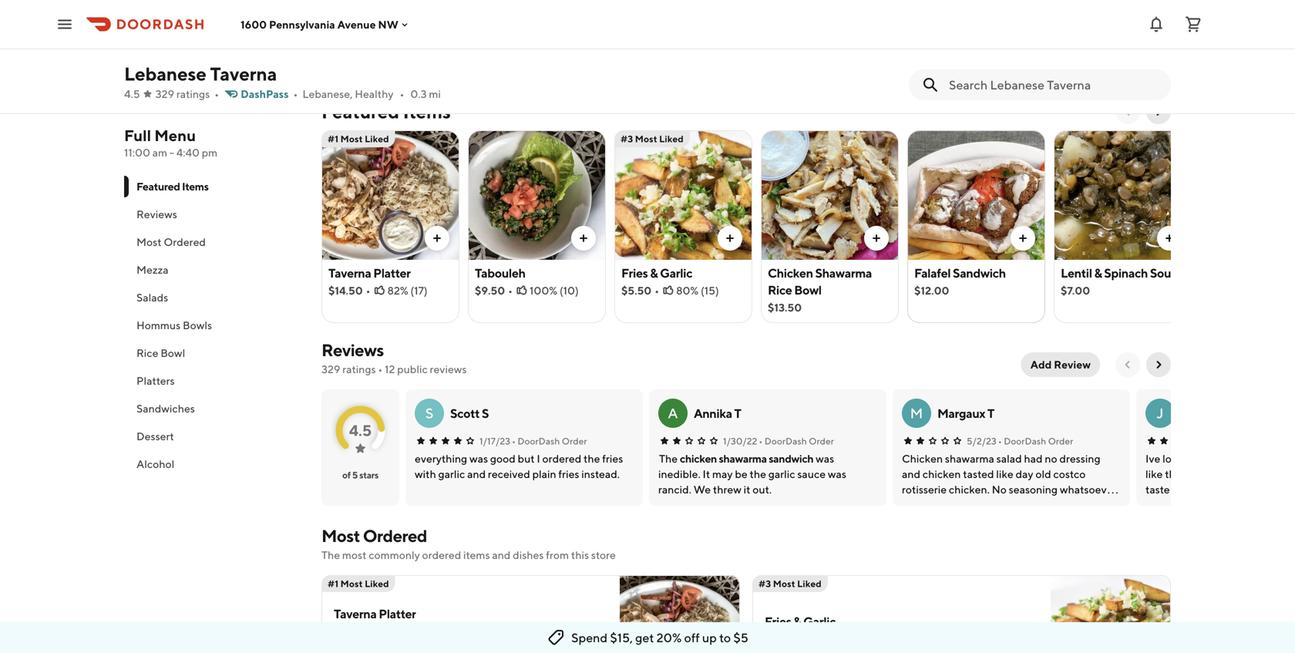 Task type: describe. For each thing, give the bounding box(es) containing it.
tabouleh
[[475, 266, 526, 280]]

taverna for taverna platter
[[329, 266, 371, 280]]

nw
[[378, 18, 399, 31]]

0 horizontal spatial off
[[377, 11, 394, 27]]

falafel sandwich image
[[908, 130, 1045, 260]]

dessert button
[[124, 423, 303, 450]]

salad,
[[334, 642, 362, 653]]

and inside most ordered the most commonly ordered items and dishes from this store
[[492, 549, 511, 561]]

• right 1/17/23 on the bottom left of page
[[512, 436, 516, 447]]

featured items heading
[[322, 99, 451, 124]]

chicken shawarma rice bowl image
[[762, 130, 898, 260]]

0 items, open order cart image
[[1185, 15, 1203, 34]]

bowl inside chicken shawarma rice bowl $13.50
[[795, 283, 822, 297]]

valid
[[346, 29, 375, 46]]

with inside taverna platter your choice of protein served with hommus, taverna salad, and lebanese or spiced rice.
[[478, 627, 500, 639]]

$12.00
[[915, 284, 950, 297]]

full
[[124, 126, 151, 145]]

mezza
[[136, 263, 169, 276]]

spend $15, get 20% off up to $5
[[572, 630, 749, 645]]

• down taverna platter on the left
[[366, 284, 371, 297]]

2 #1 from the top
[[328, 578, 339, 589]]

shawarma
[[719, 452, 767, 465]]

tabouleh image
[[469, 130, 605, 260]]

0 horizontal spatial previous button of carousel image
[[325, 22, 337, 35]]

0 horizontal spatial taverna platter image
[[322, 130, 459, 260]]

1600 pennsylvania avenue nw
[[241, 18, 399, 31]]

82% (17)
[[388, 284, 428, 297]]

0 horizontal spatial #3 most liked
[[621, 133, 684, 144]]

bowls
[[183, 319, 212, 332]]

• down see more button
[[215, 88, 219, 100]]

notification bell image
[[1147, 15, 1166, 34]]

dessert
[[136, 430, 174, 443]]

-
[[170, 146, 174, 159]]

• right 5/2/23
[[998, 436, 1002, 447]]

falafel sandwich $12.00
[[915, 266, 1006, 297]]

add review button
[[1022, 352, 1100, 377]]

from
[[546, 549, 569, 561]]

• left 0.3
[[400, 88, 404, 100]]

add
[[1031, 358, 1052, 371]]

$$
[[124, 16, 137, 29]]

0 vertical spatial next button of carousel image
[[1156, 22, 1168, 35]]

menu
[[154, 126, 196, 145]]

chicken shawarma sandwich button
[[680, 451, 814, 467]]

t for a
[[735, 406, 741, 421]]

5
[[352, 470, 358, 480]]

1 horizontal spatial s
[[482, 406, 489, 421]]

0 vertical spatial lebanese,
[[151, 16, 201, 29]]

• right $5.50
[[655, 284, 659, 297]]

• doordash order for a
[[759, 436, 834, 447]]

mezza button
[[124, 256, 303, 284]]

$9.50
[[475, 284, 505, 297]]

1 horizontal spatial off
[[533, 11, 551, 27]]

0 horizontal spatial of
[[342, 470, 351, 480]]

$5
[[734, 630, 749, 645]]

1 horizontal spatial garlic
[[804, 614, 836, 629]]

commonly
[[369, 549, 420, 561]]

most ordered button
[[124, 228, 303, 256]]

1 #1 from the top
[[328, 133, 339, 144]]

1 horizontal spatial featured items
[[322, 101, 451, 123]]

items inside "featured items" heading
[[403, 101, 451, 123]]

mi
[[429, 88, 441, 100]]

1 horizontal spatial previous button of carousel image
[[1122, 106, 1134, 118]]

bowl inside button
[[161, 347, 185, 359]]

most
[[342, 549, 367, 561]]

previous image
[[1122, 359, 1134, 371]]

alcohol button
[[124, 450, 303, 478]]

1 horizontal spatial #3
[[759, 578, 771, 589]]

review
[[1054, 358, 1091, 371]]

platter for taverna platter
[[373, 266, 411, 280]]

soup
[[1150, 266, 1179, 280]]

• right 1/30/22
[[759, 436, 763, 447]]

or
[[435, 642, 445, 653]]

see
[[190, 64, 209, 77]]

1600
[[241, 18, 267, 31]]

lentil & spinach soup $7.00
[[1061, 266, 1179, 297]]

fees
[[170, 37, 193, 50]]

1 vertical spatial next button of carousel image
[[1153, 106, 1165, 118]]

$14.50
[[329, 284, 363, 297]]

0 vertical spatial garlic
[[660, 266, 693, 280]]

and inside taverna platter your choice of protein served with hommus, taverna salad, and lebanese or spiced rice.
[[364, 642, 383, 653]]

1 horizontal spatial fries & garlic
[[765, 614, 836, 629]]

most inside most ordered the most commonly ordered items and dishes from this store
[[322, 526, 360, 546]]

4 add item to cart image from the left
[[1017, 232, 1030, 244]]

with inside 40% off first 2 orders up to $10 off with 40welcome, valid on subtotals $15
[[553, 11, 580, 27]]

2
[[423, 11, 431, 27]]

most ordered
[[136, 236, 206, 248]]

most inside button
[[136, 236, 162, 248]]

1 horizontal spatial #3 most liked
[[759, 578, 822, 589]]

lentil
[[1061, 266, 1092, 280]]

2 horizontal spatial off
[[684, 630, 700, 645]]

$15,
[[610, 630, 633, 645]]

order for s
[[562, 436, 587, 447]]

items
[[463, 549, 490, 561]]

1 horizontal spatial healthy
[[355, 88, 394, 100]]

0 horizontal spatial featured items
[[136, 180, 209, 193]]

1 add item to cart image from the left
[[431, 232, 443, 244]]

0 vertical spatial ratings
[[176, 88, 210, 100]]

add item to cart image for lentil & spinach soup
[[1164, 232, 1176, 244]]

• down tabouleh
[[508, 284, 513, 297]]

0 horizontal spatial #3
[[621, 133, 633, 144]]

doordash for a
[[765, 436, 807, 447]]

$7.00
[[1061, 284, 1091, 297]]

5/2/23
[[967, 436, 997, 447]]

see more button
[[125, 59, 302, 83]]

sandwich
[[953, 266, 1006, 280]]

lebanese, healthy • 0.3 mi
[[303, 88, 441, 100]]

100% (10)
[[530, 284, 579, 297]]

(10)
[[560, 284, 579, 297]]

1 horizontal spatial fries & garlic image
[[1051, 575, 1171, 653]]

next image
[[1153, 359, 1165, 371]]

3 add item to cart image from the left
[[724, 232, 736, 244]]

reviews link
[[322, 340, 384, 360]]

protein
[[406, 627, 441, 639]]

public
[[397, 363, 428, 376]]

80%
[[676, 284, 699, 297]]

• doordash order for s
[[512, 436, 587, 447]]

0 vertical spatial lebanese
[[124, 63, 206, 85]]

taverna platter
[[329, 266, 411, 280]]

annika
[[694, 406, 732, 421]]

1/30/22
[[723, 436, 758, 447]]

20%
[[657, 630, 682, 645]]

on
[[378, 29, 393, 46]]

0 horizontal spatial 329
[[155, 88, 174, 100]]

avenue
[[337, 18, 376, 31]]

1 vertical spatial 4.5
[[349, 421, 372, 440]]

salads
[[136, 291, 168, 304]]

more
[[211, 64, 237, 77]]

1 vertical spatial items
[[182, 180, 209, 193]]

platters button
[[124, 367, 303, 395]]

ordered for most ordered the most commonly ordered items and dishes from this store
[[363, 526, 427, 546]]

(15)
[[701, 284, 719, 297]]

2 add item to cart image from the left
[[578, 232, 590, 244]]

dashpass •
[[241, 88, 298, 100]]

choice
[[359, 627, 391, 639]]

margaux
[[938, 406, 986, 421]]

1600 pennsylvania avenue nw button
[[241, 18, 411, 31]]

1 #1 most liked from the top
[[328, 133, 389, 144]]

pennsylvania
[[269, 18, 335, 31]]

0 horizontal spatial fries
[[622, 266, 648, 280]]

spend
[[572, 630, 608, 645]]

0 vertical spatial taverna
[[210, 63, 277, 85]]

of inside taverna platter your choice of protein served with hommus, taverna salad, and lebanese or spiced rice.
[[393, 627, 403, 639]]



Task type: locate. For each thing, give the bounding box(es) containing it.
1 vertical spatial fries & garlic
[[765, 614, 836, 629]]

1 vertical spatial rice
[[136, 347, 158, 359]]

0 horizontal spatial add item to cart image
[[871, 232, 883, 244]]

1 horizontal spatial fries
[[765, 614, 792, 629]]

garlic
[[660, 266, 693, 280], [804, 614, 836, 629]]

ordered for most ordered
[[164, 236, 206, 248]]

• right $$
[[142, 16, 146, 29]]

sandwich
[[769, 452, 814, 465]]

$$ • lebanese, healthy
[[124, 16, 242, 29]]

12
[[385, 363, 395, 376]]

ratings down reviews link
[[343, 363, 376, 376]]

1 horizontal spatial with
[[553, 11, 580, 27]]

featured items down lebanese, healthy • 0.3 mi
[[322, 101, 451, 123]]

2 add item to cart image from the left
[[1164, 232, 1176, 244]]

taverna for taverna platter your choice of protein served with hommus, taverna salad, and lebanese or spiced rice.
[[334, 607, 377, 621]]

up for orders
[[475, 11, 491, 27]]

dashpass
[[241, 88, 289, 100]]

t for m
[[988, 406, 995, 421]]

1 vertical spatial to
[[720, 630, 731, 645]]

featured down lebanese, healthy • 0.3 mi
[[322, 101, 399, 123]]

(17)
[[411, 284, 428, 297]]

lebanese up 329 ratings •
[[124, 63, 206, 85]]

previous button of carousel image
[[325, 22, 337, 35], [1122, 106, 1134, 118]]

0 vertical spatial up
[[475, 11, 491, 27]]

bowl down hommus bowls
[[161, 347, 185, 359]]

to for $5
[[720, 630, 731, 645]]

0 vertical spatial #3 most liked
[[621, 133, 684, 144]]

shawarma
[[815, 266, 872, 280]]

chicken shawarma sandwich
[[680, 452, 814, 465]]

0 vertical spatial fries & garlic image
[[615, 130, 752, 260]]

orders
[[433, 11, 472, 27]]

lebanese inside taverna platter your choice of protein served with hommus, taverna salad, and lebanese or spiced rice.
[[385, 642, 432, 653]]

1 vertical spatial featured items
[[136, 180, 209, 193]]

t right annika
[[735, 406, 741, 421]]

1 horizontal spatial taverna platter image
[[620, 575, 740, 653]]

sandwiches button
[[124, 395, 303, 423]]

1 horizontal spatial rice
[[768, 283, 792, 297]]

chicken shawarma rice bowl $13.50
[[768, 266, 872, 314]]

1 horizontal spatial featured
[[322, 101, 399, 123]]

1 horizontal spatial items
[[403, 101, 451, 123]]

pricing & fees button
[[124, 36, 208, 52]]

taverna up $14.50
[[329, 266, 371, 280]]

0 vertical spatial reviews
[[136, 208, 177, 221]]

1 vertical spatial 329
[[322, 363, 340, 376]]

1 horizontal spatial and
[[492, 549, 511, 561]]

4.5 up of 5 stars
[[349, 421, 372, 440]]

order for a
[[809, 436, 834, 447]]

reviews up most ordered
[[136, 208, 177, 221]]

0 vertical spatial of
[[342, 470, 351, 480]]

#1 most liked
[[328, 133, 389, 144], [328, 578, 389, 589]]

0 horizontal spatial ratings
[[176, 88, 210, 100]]

0 vertical spatial platter
[[373, 266, 411, 280]]

1 vertical spatial #3
[[759, 578, 771, 589]]

1 vertical spatial #1
[[328, 578, 339, 589]]

0 vertical spatial featured
[[322, 101, 399, 123]]

to for $10
[[493, 11, 506, 27]]

0 vertical spatial items
[[403, 101, 451, 123]]

lebanese, up fees
[[151, 16, 201, 29]]

get
[[636, 630, 654, 645]]

0 horizontal spatial t
[[735, 406, 741, 421]]

add item to cart image
[[871, 232, 883, 244], [1164, 232, 1176, 244]]

most ordered the most commonly ordered items and dishes from this store
[[322, 526, 616, 561]]

bowl down chicken
[[795, 283, 822, 297]]

1 vertical spatial taverna
[[329, 266, 371, 280]]

hommus,
[[502, 627, 547, 639]]

1 vertical spatial fries
[[765, 614, 792, 629]]

• doordash order right 1/17/23 on the bottom left of page
[[512, 436, 587, 447]]

lebanese down the protein at the bottom of the page
[[385, 642, 432, 653]]

0 horizontal spatial lebanese
[[124, 63, 206, 85]]

and right items
[[492, 549, 511, 561]]

1 vertical spatial ordered
[[363, 526, 427, 546]]

• inside reviews 329 ratings • 12 public reviews
[[378, 363, 383, 376]]

reviews down $14.50
[[322, 340, 384, 360]]

2 doordash from the left
[[765, 436, 807, 447]]

lebanese, right the dashpass •
[[303, 88, 353, 100]]

& inside button
[[161, 37, 168, 50]]

this
[[571, 549, 589, 561]]

0 vertical spatial taverna platter image
[[322, 130, 459, 260]]

2 horizontal spatial order
[[1048, 436, 1074, 447]]

1 horizontal spatial t
[[988, 406, 995, 421]]

to inside 40% off first 2 orders up to $10 off with 40welcome, valid on subtotals $15
[[493, 11, 506, 27]]

$10
[[508, 11, 531, 27]]

• right dashpass
[[293, 88, 298, 100]]

pricing
[[124, 37, 159, 50]]

of left '5'
[[342, 470, 351, 480]]

&
[[161, 37, 168, 50], [650, 266, 658, 280], [1095, 266, 1102, 280], [794, 614, 801, 629]]

pm
[[202, 146, 218, 159]]

100%
[[530, 284, 558, 297]]

ratings down lebanese taverna
[[176, 88, 210, 100]]

• left 12
[[378, 363, 383, 376]]

1 vertical spatial #1 most liked
[[328, 578, 389, 589]]

0 vertical spatial #1 most liked
[[328, 133, 389, 144]]

fries & garlic image
[[615, 130, 752, 260], [1051, 575, 1171, 653]]

0 vertical spatial featured items
[[322, 101, 451, 123]]

rice.
[[481, 642, 502, 653]]

0 horizontal spatial garlic
[[660, 266, 693, 280]]

featured items down '-'
[[136, 180, 209, 193]]

up for off
[[702, 630, 717, 645]]

#3
[[621, 133, 633, 144], [759, 578, 771, 589]]

to
[[493, 11, 506, 27], [720, 630, 731, 645]]

0 horizontal spatial with
[[478, 627, 500, 639]]

ordered down reviews button
[[164, 236, 206, 248]]

and down choice
[[364, 642, 383, 653]]

platters
[[136, 374, 175, 387]]

ordered inside most ordered the most commonly ordered items and dishes from this store
[[363, 526, 427, 546]]

with up rice.
[[478, 627, 500, 639]]

of right choice
[[393, 627, 403, 639]]

1 horizontal spatial lebanese,
[[303, 88, 353, 100]]

add item to cart image up shawarma
[[871, 232, 883, 244]]

0 vertical spatial rice
[[768, 283, 792, 297]]

0 vertical spatial 4.5
[[124, 88, 140, 100]]

3 order from the left
[[1048, 436, 1074, 447]]

pricing & fees
[[124, 37, 193, 50]]

0 horizontal spatial to
[[493, 11, 506, 27]]

ratings inside reviews 329 ratings • 12 public reviews
[[343, 363, 376, 376]]

s left scott
[[425, 405, 434, 421]]

1 horizontal spatial order
[[809, 436, 834, 447]]

0 vertical spatial previous button of carousel image
[[325, 22, 337, 35]]

3 doordash from the left
[[1004, 436, 1047, 447]]

add item to cart image
[[431, 232, 443, 244], [578, 232, 590, 244], [724, 232, 736, 244], [1017, 232, 1030, 244]]

#1 most liked down "most"
[[328, 578, 389, 589]]

scott s
[[450, 406, 489, 421]]

329
[[155, 88, 174, 100], [322, 363, 340, 376]]

t up 5/2/23
[[988, 406, 995, 421]]

featured items
[[322, 101, 451, 123], [136, 180, 209, 193]]

stars
[[359, 470, 379, 480]]

reviews 329 ratings • 12 public reviews
[[322, 340, 467, 376]]

0 horizontal spatial and
[[364, 642, 383, 653]]

reviews
[[136, 208, 177, 221], [322, 340, 384, 360]]

0 horizontal spatial rice
[[136, 347, 158, 359]]

1 order from the left
[[562, 436, 587, 447]]

0 horizontal spatial 4.5
[[124, 88, 140, 100]]

rice inside chicken shawarma rice bowl $13.50
[[768, 283, 792, 297]]

82%
[[388, 284, 408, 297]]

0 horizontal spatial lebanese,
[[151, 16, 201, 29]]

add item to cart image for chicken shawarma rice bowl
[[871, 232, 883, 244]]

2 horizontal spatial doordash
[[1004, 436, 1047, 447]]

0 vertical spatial healthy
[[203, 16, 242, 29]]

0 horizontal spatial s
[[425, 405, 434, 421]]

featured down am
[[136, 180, 180, 193]]

40%
[[346, 11, 375, 27]]

hommus bowls
[[136, 319, 212, 332]]

80% (15)
[[676, 284, 719, 297]]

with right $10
[[553, 11, 580, 27]]

sandwiches
[[136, 402, 195, 415]]

2 horizontal spatial • doordash order
[[998, 436, 1074, 447]]

0 horizontal spatial items
[[182, 180, 209, 193]]

doordash up sandwich
[[765, 436, 807, 447]]

doordash for m
[[1004, 436, 1047, 447]]

1 vertical spatial reviews
[[322, 340, 384, 360]]

0 horizontal spatial featured
[[136, 180, 180, 193]]

doordash right 1/17/23 on the bottom left of page
[[518, 436, 560, 447]]

0 horizontal spatial fries & garlic image
[[615, 130, 752, 260]]

up inside 40% off first 2 orders up to $10 off with 40welcome, valid on subtotals $15
[[475, 11, 491, 27]]

see more
[[190, 64, 237, 77]]

lebanese,
[[151, 16, 201, 29], [303, 88, 353, 100]]

1 vertical spatial ratings
[[343, 363, 376, 376]]

1 horizontal spatial lebanese
[[385, 642, 432, 653]]

to left $10
[[493, 11, 506, 27]]

next button of carousel image
[[1156, 22, 1168, 35], [1153, 106, 1165, 118]]

1 vertical spatial bowl
[[161, 347, 185, 359]]

rice
[[768, 283, 792, 297], [136, 347, 158, 359]]

platter inside taverna platter your choice of protein served with hommus, taverna salad, and lebanese or spiced rice.
[[379, 607, 416, 621]]

taverna
[[549, 627, 586, 639]]

1 horizontal spatial • doordash order
[[759, 436, 834, 447]]

2 order from the left
[[809, 436, 834, 447]]

taverna up "your"
[[334, 607, 377, 621]]

•
[[142, 16, 146, 29], [215, 88, 219, 100], [293, 88, 298, 100], [400, 88, 404, 100], [366, 284, 371, 297], [508, 284, 513, 297], [655, 284, 659, 297], [378, 363, 383, 376], [512, 436, 516, 447], [759, 436, 763, 447], [998, 436, 1002, 447]]

1 vertical spatial up
[[702, 630, 717, 645]]

1 horizontal spatial to
[[720, 630, 731, 645]]

#1 down lebanese, healthy • 0.3 mi
[[328, 133, 339, 144]]

2 t from the left
[[988, 406, 995, 421]]

am
[[152, 146, 167, 159]]

1 vertical spatial with
[[478, 627, 500, 639]]

0 vertical spatial and
[[492, 549, 511, 561]]

first
[[397, 11, 421, 27]]

rice up platters
[[136, 347, 158, 359]]

lentil & spinach soup image
[[1055, 130, 1191, 260]]

& inside lentil & spinach soup $7.00
[[1095, 266, 1102, 280]]

margaux t
[[938, 406, 995, 421]]

#1 most liked down "featured items" heading
[[328, 133, 389, 144]]

featured
[[322, 101, 399, 123], [136, 180, 180, 193]]

• doordash order right 5/2/23
[[998, 436, 1074, 447]]

1 vertical spatial featured
[[136, 180, 180, 193]]

store
[[591, 549, 616, 561]]

salads button
[[124, 284, 303, 312]]

1 horizontal spatial up
[[702, 630, 717, 645]]

order
[[562, 436, 587, 447], [809, 436, 834, 447], [1048, 436, 1074, 447]]

add review
[[1031, 358, 1091, 371]]

platter up 82%
[[373, 266, 411, 280]]

$13.50
[[768, 301, 802, 314]]

reviews inside button
[[136, 208, 177, 221]]

0 vertical spatial to
[[493, 11, 506, 27]]

329 down reviews link
[[322, 363, 340, 376]]

0 horizontal spatial up
[[475, 11, 491, 27]]

chicken
[[680, 452, 717, 465]]

featured inside heading
[[322, 101, 399, 123]]

healthy left 0.3
[[355, 88, 394, 100]]

taverna platter image
[[322, 130, 459, 260], [620, 575, 740, 653]]

329 down lebanese taverna
[[155, 88, 174, 100]]

2 • doordash order from the left
[[759, 436, 834, 447]]

s right scott
[[482, 406, 489, 421]]

reviews for reviews
[[136, 208, 177, 221]]

hommus
[[136, 319, 181, 332]]

1 vertical spatial previous button of carousel image
[[1122, 106, 1134, 118]]

0 vertical spatial #1
[[328, 133, 339, 144]]

4:40
[[176, 146, 200, 159]]

4.5 up full
[[124, 88, 140, 100]]

#1 down the
[[328, 578, 339, 589]]

chicken
[[768, 266, 813, 280]]

1 vertical spatial lebanese,
[[303, 88, 353, 100]]

1 add item to cart image from the left
[[871, 232, 883, 244]]

items up reviews button
[[182, 180, 209, 193]]

2 #1 most liked from the top
[[328, 578, 389, 589]]

taverna inside taverna platter your choice of protein served with hommus, taverna salad, and lebanese or spiced rice.
[[334, 607, 377, 621]]

doordash for s
[[518, 436, 560, 447]]

ordered
[[422, 549, 461, 561]]

add item to cart image up soup
[[1164, 232, 1176, 244]]

reviews for reviews 329 ratings • 12 public reviews
[[322, 340, 384, 360]]

#3 most liked
[[621, 133, 684, 144], [759, 578, 822, 589]]

1 vertical spatial and
[[364, 642, 383, 653]]

reviews inside reviews 329 ratings • 12 public reviews
[[322, 340, 384, 360]]

Item Search search field
[[949, 76, 1159, 93]]

healthy up the more
[[203, 16, 242, 29]]

off right $10
[[533, 11, 551, 27]]

ordered
[[164, 236, 206, 248], [363, 526, 427, 546]]

1 doordash from the left
[[518, 436, 560, 447]]

hommus bowls button
[[124, 312, 303, 339]]

1 horizontal spatial 4.5
[[349, 421, 372, 440]]

rice up "$13.50"
[[768, 283, 792, 297]]

1 vertical spatial taverna platter image
[[620, 575, 740, 653]]

served
[[443, 627, 476, 639]]

up left $5
[[702, 630, 717, 645]]

spinach
[[1105, 266, 1148, 280]]

#1
[[328, 133, 339, 144], [328, 578, 339, 589]]

rice inside button
[[136, 347, 158, 359]]

2 vertical spatial taverna
[[334, 607, 377, 621]]

0 horizontal spatial • doordash order
[[512, 436, 587, 447]]

order for m
[[1048, 436, 1074, 447]]

• doordash order up sandwich
[[759, 436, 834, 447]]

ordered inside the most ordered button
[[164, 236, 206, 248]]

0 vertical spatial #3
[[621, 133, 633, 144]]

0 horizontal spatial fries & garlic
[[622, 266, 693, 280]]

0 horizontal spatial bowl
[[161, 347, 185, 359]]

healthy
[[203, 16, 242, 29], [355, 88, 394, 100]]

0 vertical spatial 329
[[155, 88, 174, 100]]

to left $5
[[720, 630, 731, 645]]

lebanese taverna
[[124, 63, 277, 85]]

rice bowl button
[[124, 339, 303, 367]]

1 • doordash order from the left
[[512, 436, 587, 447]]

falafel
[[915, 266, 951, 280]]

3 • doordash order from the left
[[998, 436, 1074, 447]]

off up on
[[377, 11, 394, 27]]

doordash right 5/2/23
[[1004, 436, 1047, 447]]

1 vertical spatial lebanese
[[385, 642, 432, 653]]

platter
[[373, 266, 411, 280], [379, 607, 416, 621]]

• doordash order for m
[[998, 436, 1074, 447]]

taverna up dashpass
[[210, 63, 277, 85]]

open menu image
[[56, 15, 74, 34]]

1 vertical spatial of
[[393, 627, 403, 639]]

ordered up commonly
[[363, 526, 427, 546]]

$15
[[455, 29, 476, 46]]

off right 20%
[[684, 630, 700, 645]]

0 vertical spatial fries
[[622, 266, 648, 280]]

1 t from the left
[[735, 406, 741, 421]]

of 5 stars
[[342, 470, 379, 480]]

alcohol
[[136, 458, 174, 470]]

platter up choice
[[379, 607, 416, 621]]

0 horizontal spatial ordered
[[164, 236, 206, 248]]

up up $15
[[475, 11, 491, 27]]

items down 'mi'
[[403, 101, 451, 123]]

platter for taverna platter your choice of protein served with hommus, taverna salad, and lebanese or spiced rice.
[[379, 607, 416, 621]]

• doordash order
[[512, 436, 587, 447], [759, 436, 834, 447], [998, 436, 1074, 447]]

329 inside reviews 329 ratings • 12 public reviews
[[322, 363, 340, 376]]

up
[[475, 11, 491, 27], [702, 630, 717, 645]]



Task type: vqa. For each thing, say whether or not it's contained in the screenshot.
$7.20 related to Trenza Ham & Cheese
no



